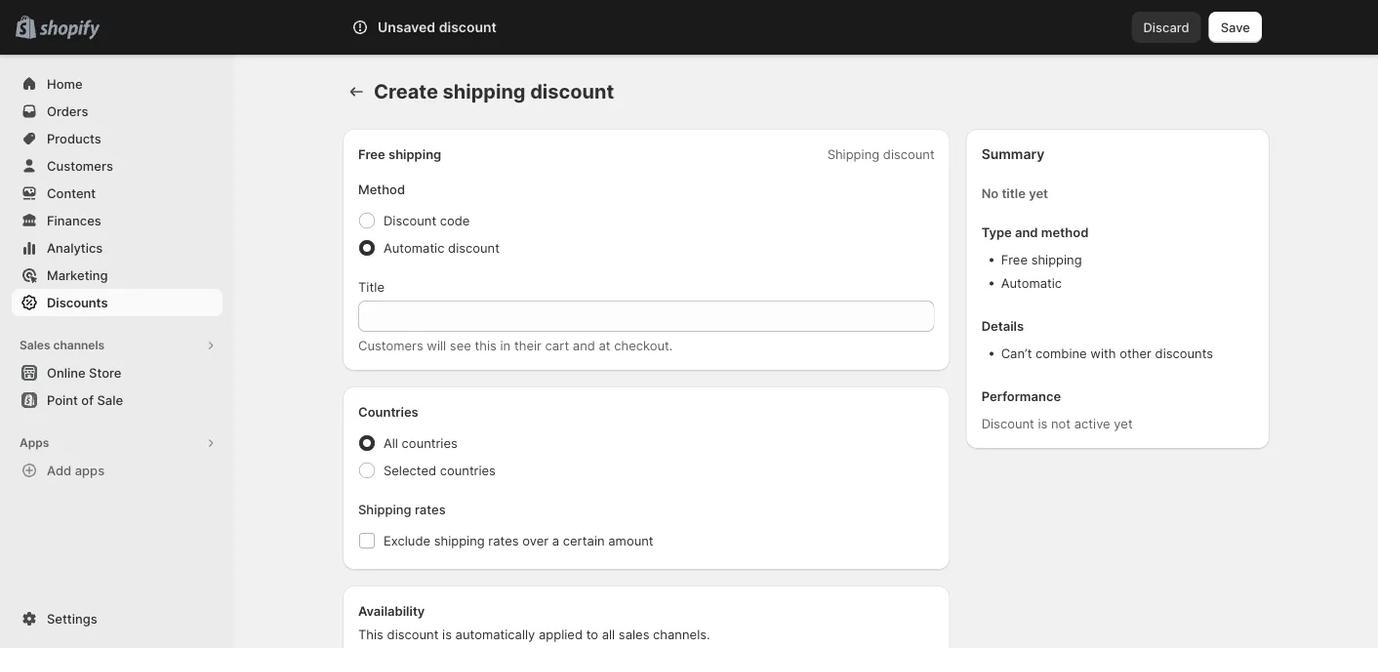 Task type: vqa. For each thing, say whether or not it's contained in the screenshot.
K
no



Task type: locate. For each thing, give the bounding box(es) containing it.
rates up exclude
[[415, 502, 446, 517]]

and right type
[[1015, 225, 1038, 240]]

store
[[89, 365, 121, 380]]

countries
[[358, 404, 419, 419]]

all countries
[[384, 435, 458, 451]]

1 vertical spatial yet
[[1114, 416, 1133, 431]]

1 horizontal spatial free
[[1001, 252, 1028, 267]]

0 horizontal spatial customers
[[47, 158, 113, 173]]

customers inside customers link
[[47, 158, 113, 173]]

is left not
[[1038, 416, 1048, 431]]

point of sale
[[47, 392, 123, 408]]

rates left the over
[[488, 533, 519, 548]]

discount down performance on the right of page
[[982, 416, 1035, 431]]

online store
[[47, 365, 121, 380]]

0 horizontal spatial discount
[[384, 213, 437, 228]]

yet right active
[[1114, 416, 1133, 431]]

sales
[[619, 627, 650, 642]]

discard button
[[1132, 12, 1201, 43]]

in
[[500, 338, 511, 353]]

exclude
[[384, 533, 431, 548]]

is inside availability this discount is automatically applied to all sales channels.
[[442, 627, 452, 642]]

other
[[1120, 346, 1152, 361]]

1 vertical spatial automatic
[[1001, 275, 1062, 290]]

automatic down type and method
[[1001, 275, 1062, 290]]

point of sale link
[[12, 387, 223, 414]]

1 vertical spatial rates
[[488, 533, 519, 548]]

discounts
[[47, 295, 108, 310]]

shipping inside free shipping automatic
[[1032, 252, 1082, 267]]

channels
[[53, 338, 105, 352]]

1 horizontal spatial discount
[[982, 416, 1035, 431]]

0 horizontal spatial is
[[442, 627, 452, 642]]

0 vertical spatial discount
[[384, 213, 437, 228]]

this
[[475, 338, 497, 353]]

1 vertical spatial discount
[[982, 416, 1035, 431]]

content
[[47, 185, 96, 201]]

selected countries
[[384, 463, 496, 478]]

unsaved
[[378, 19, 436, 36]]

point
[[47, 392, 78, 408]]

shipping up method
[[389, 146, 441, 162]]

1 horizontal spatial is
[[1038, 416, 1048, 431]]

1 horizontal spatial yet
[[1114, 416, 1133, 431]]

free inside free shipping automatic
[[1001, 252, 1028, 267]]

all
[[602, 627, 615, 642]]

shipping down method
[[1032, 252, 1082, 267]]

is
[[1038, 416, 1048, 431], [442, 627, 452, 642]]

add
[[47, 463, 72, 478]]

certain
[[563, 533, 605, 548]]

not
[[1051, 416, 1071, 431]]

discount for discount is not active yet
[[982, 416, 1035, 431]]

customers
[[47, 158, 113, 173], [358, 338, 423, 353]]

products link
[[12, 125, 223, 152]]

customers left will
[[358, 338, 423, 353]]

online store link
[[12, 359, 223, 387]]

discount up automatic discount
[[384, 213, 437, 228]]

1 horizontal spatial automatic
[[1001, 275, 1062, 290]]

shipping rates
[[358, 502, 446, 517]]

1 vertical spatial countries
[[440, 463, 496, 478]]

1 vertical spatial is
[[442, 627, 452, 642]]

0 vertical spatial automatic
[[384, 240, 445, 255]]

countries down the all countries
[[440, 463, 496, 478]]

method
[[1041, 225, 1089, 240]]

0 horizontal spatial shipping
[[358, 502, 411, 517]]

shopify image
[[39, 20, 100, 40]]

customers for customers
[[47, 158, 113, 173]]

0 horizontal spatial rates
[[415, 502, 446, 517]]

add apps
[[47, 463, 105, 478]]

free
[[358, 146, 385, 162], [1001, 252, 1028, 267]]

countries
[[402, 435, 458, 451], [440, 463, 496, 478]]

0 vertical spatial is
[[1038, 416, 1048, 431]]

automatic discount
[[384, 240, 500, 255]]

0 vertical spatial shipping
[[827, 146, 880, 162]]

discard
[[1144, 20, 1190, 35]]

countries up selected countries at the bottom left
[[402, 435, 458, 451]]

will
[[427, 338, 446, 353]]

shipping for exclude shipping rates over a certain amount
[[434, 533, 485, 548]]

0 vertical spatial customers
[[47, 158, 113, 173]]

sales channels button
[[12, 332, 223, 359]]

0 horizontal spatial and
[[573, 338, 595, 353]]

shipping right exclude
[[434, 533, 485, 548]]

can't
[[1001, 346, 1032, 361]]

automatic down discount code
[[384, 240, 445, 255]]

method
[[358, 182, 405, 197]]

discount
[[384, 213, 437, 228], [982, 416, 1035, 431]]

type
[[982, 225, 1012, 240]]

1 horizontal spatial and
[[1015, 225, 1038, 240]]

content link
[[12, 180, 223, 207]]

1 vertical spatial shipping
[[358, 502, 411, 517]]

yet right title
[[1029, 185, 1049, 201]]

shipping down search
[[443, 80, 526, 103]]

countries for selected countries
[[440, 463, 496, 478]]

customers for customers will see this in their cart and at checkout.
[[358, 338, 423, 353]]

discount for unsaved discount
[[439, 19, 497, 36]]

is left automatically
[[442, 627, 452, 642]]

0 horizontal spatial yet
[[1029, 185, 1049, 201]]

discount for automatic discount
[[448, 240, 500, 255]]

0 horizontal spatial automatic
[[384, 240, 445, 255]]

settings
[[47, 611, 97, 626]]

see
[[450, 338, 471, 353]]

discount for shipping discount
[[883, 146, 935, 162]]

free up method
[[358, 146, 385, 162]]

create
[[374, 80, 438, 103]]

1 vertical spatial free
[[1001, 252, 1028, 267]]

shipping for create shipping discount
[[443, 80, 526, 103]]

search button
[[406, 12, 972, 43]]

0 vertical spatial free
[[358, 146, 385, 162]]

1 horizontal spatial customers
[[358, 338, 423, 353]]

free down type
[[1001, 252, 1028, 267]]

customers down "products"
[[47, 158, 113, 173]]

and left at
[[573, 338, 595, 353]]

1 vertical spatial customers
[[358, 338, 423, 353]]

settings link
[[12, 605, 223, 633]]

countries for all countries
[[402, 435, 458, 451]]

discount
[[439, 19, 497, 36], [530, 80, 614, 103], [883, 146, 935, 162], [448, 240, 500, 255], [387, 627, 439, 642]]

save button
[[1209, 12, 1262, 43]]

0 horizontal spatial free
[[358, 146, 385, 162]]

discounts
[[1155, 346, 1214, 361]]

0 vertical spatial rates
[[415, 502, 446, 517]]

shipping
[[827, 146, 880, 162], [358, 502, 411, 517]]

and
[[1015, 225, 1038, 240], [573, 338, 595, 353]]

point of sale button
[[0, 387, 234, 414]]

1 horizontal spatial shipping
[[827, 146, 880, 162]]

0 vertical spatial countries
[[402, 435, 458, 451]]

rates
[[415, 502, 446, 517], [488, 533, 519, 548]]

orders link
[[12, 98, 223, 125]]

checkout.
[[614, 338, 673, 353]]

discount is not active yet
[[982, 416, 1133, 431]]

analytics
[[47, 240, 103, 255]]

home link
[[12, 70, 223, 98]]

code
[[440, 213, 470, 228]]

orders
[[47, 103, 88, 119]]



Task type: describe. For each thing, give the bounding box(es) containing it.
cart
[[545, 338, 569, 353]]

shipping for free shipping
[[389, 146, 441, 162]]

finances
[[47, 213, 101, 228]]

apps button
[[12, 430, 223, 457]]

details
[[982, 318, 1024, 333]]

with
[[1091, 346, 1116, 361]]

free shipping automatic
[[1001, 252, 1082, 290]]

sales channels
[[20, 338, 105, 352]]

products
[[47, 131, 101, 146]]

of
[[81, 392, 94, 408]]

performance
[[982, 389, 1061, 404]]

apps
[[75, 463, 105, 478]]

discount code
[[384, 213, 470, 228]]

1 horizontal spatial rates
[[488, 533, 519, 548]]

save
[[1221, 20, 1251, 35]]

apps
[[20, 436, 49, 450]]

free for free shipping
[[358, 146, 385, 162]]

channels.
[[653, 627, 710, 642]]

marketing
[[47, 267, 108, 283]]

availability this discount is automatically applied to all sales channels.
[[358, 603, 710, 642]]

marketing link
[[12, 262, 223, 289]]

finances link
[[12, 207, 223, 234]]

type and method
[[982, 225, 1089, 240]]

discounts link
[[12, 289, 223, 316]]

summary
[[982, 146, 1045, 163]]

analytics link
[[12, 234, 223, 262]]

online store button
[[0, 359, 234, 387]]

title
[[1002, 185, 1026, 201]]

discount inside availability this discount is automatically applied to all sales channels.
[[387, 627, 439, 642]]

create shipping discount
[[374, 80, 614, 103]]

customers link
[[12, 152, 223, 180]]

applied
[[539, 627, 583, 642]]

shipping discount
[[827, 146, 935, 162]]

add apps button
[[12, 457, 223, 484]]

search
[[438, 20, 480, 35]]

availability
[[358, 603, 425, 618]]

combine
[[1036, 346, 1087, 361]]

sale
[[97, 392, 123, 408]]

exclude shipping rates over a certain amount
[[384, 533, 654, 548]]

a
[[552, 533, 559, 548]]

no
[[982, 185, 999, 201]]

free for free shipping automatic
[[1001, 252, 1028, 267]]

shipping for shipping discount
[[827, 146, 880, 162]]

shipping for shipping rates
[[358, 502, 411, 517]]

active
[[1075, 416, 1111, 431]]

1 vertical spatial and
[[573, 338, 595, 353]]

shipping for free shipping automatic
[[1032, 252, 1082, 267]]

no title yet
[[982, 185, 1049, 201]]

0 vertical spatial yet
[[1029, 185, 1049, 201]]

at
[[599, 338, 611, 353]]

sales
[[20, 338, 50, 352]]

online
[[47, 365, 86, 380]]

all
[[384, 435, 398, 451]]

free shipping
[[358, 146, 441, 162]]

title
[[358, 279, 385, 294]]

customers will see this in their cart and at checkout.
[[358, 338, 673, 353]]

can't combine with other discounts
[[1001, 346, 1214, 361]]

selected
[[384, 463, 436, 478]]

automatic inside free shipping automatic
[[1001, 275, 1062, 290]]

this
[[358, 627, 384, 642]]

home
[[47, 76, 83, 91]]

their
[[514, 338, 542, 353]]

to
[[586, 627, 598, 642]]

automatically
[[456, 627, 535, 642]]

over
[[522, 533, 549, 548]]

discount for discount code
[[384, 213, 437, 228]]

0 vertical spatial and
[[1015, 225, 1038, 240]]

Title text field
[[358, 301, 935, 332]]

amount
[[608, 533, 654, 548]]

unsaved discount
[[378, 19, 497, 36]]



